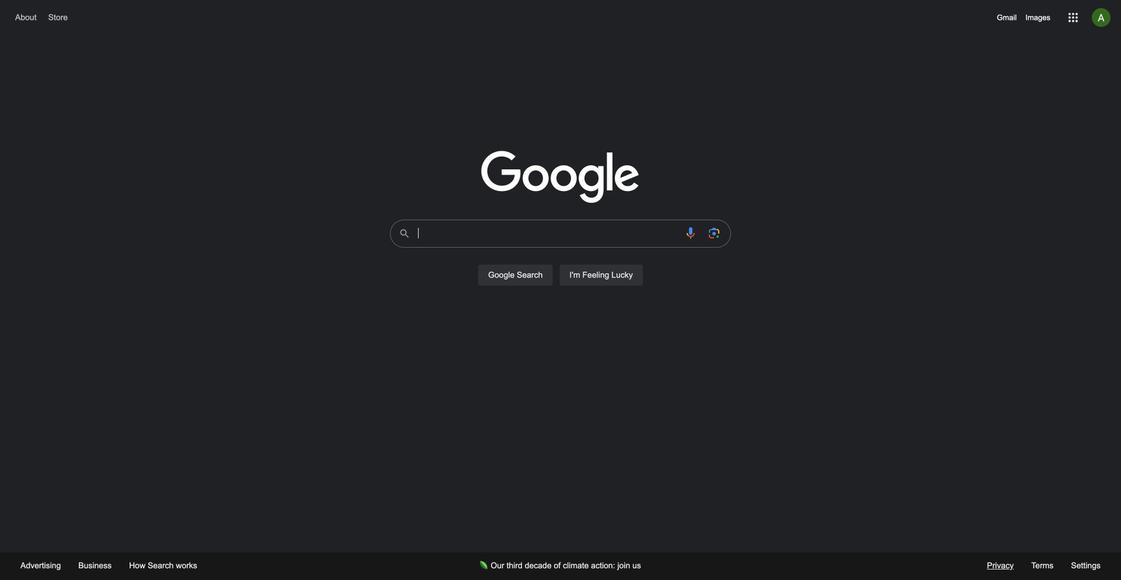Task type: describe. For each thing, give the bounding box(es) containing it.
Search text field
[[418, 227, 677, 242]]

search by image image
[[708, 226, 722, 240]]



Task type: locate. For each thing, give the bounding box(es) containing it.
google image
[[481, 151, 640, 204]]

search by voice image
[[684, 226, 698, 240]]

None search field
[[12, 216, 1110, 299]]



Task type: vqa. For each thing, say whether or not it's contained in the screenshot.
S
no



